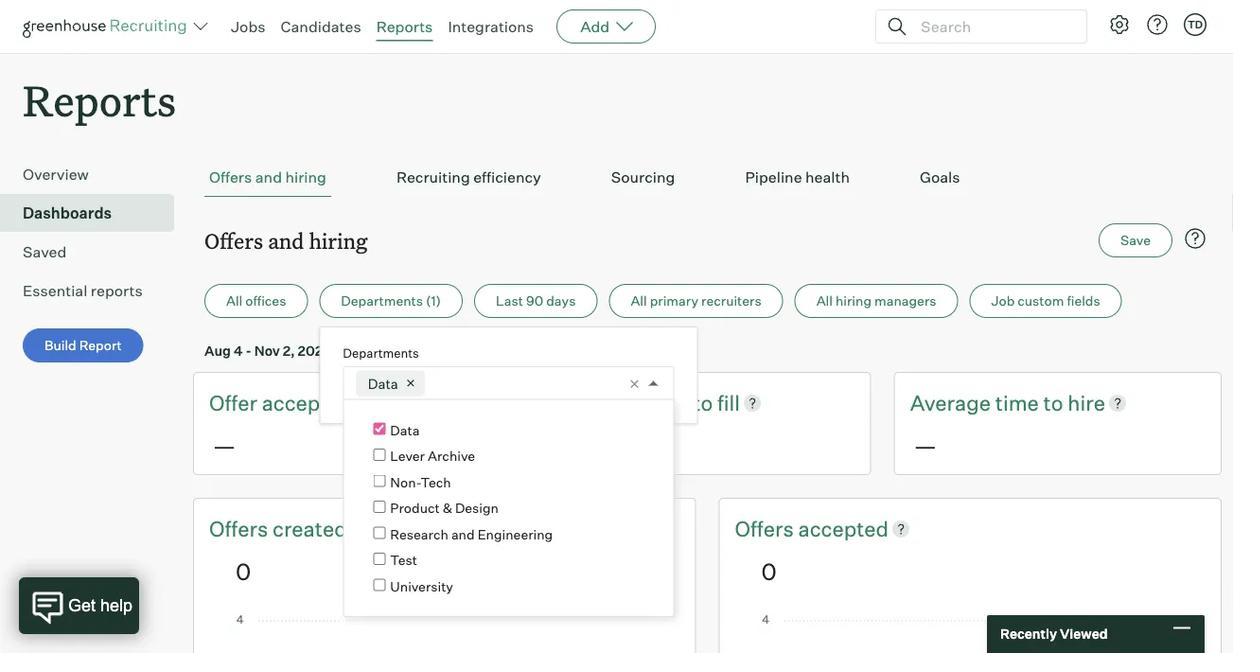 Task type: vqa. For each thing, say whether or not it's contained in the screenshot.
ESSENTIAL
yes



Task type: describe. For each thing, give the bounding box(es) containing it.
xychart image for created
[[236, 615, 654, 653]]

reports link
[[376, 17, 433, 36]]

offer acceptance
[[209, 390, 379, 416]]

1 aug from the left
[[204, 342, 231, 359]]

custom
[[1018, 293, 1064, 309]]

greenhouse recruiting image
[[23, 15, 193, 38]]

fill link
[[718, 388, 740, 418]]

departments (1)
[[341, 293, 441, 309]]

to for hire
[[1044, 390, 1064, 416]]

2 aug from the left
[[466, 342, 492, 359]]

may
[[415, 342, 443, 359]]

all primary recruiters button
[[609, 284, 784, 318]]

lever archive
[[390, 448, 475, 464]]

pipeline health
[[745, 168, 850, 187]]

pipeline
[[745, 168, 802, 187]]

offices
[[245, 293, 286, 309]]

offer
[[209, 390, 257, 416]]

saved
[[23, 243, 67, 261]]

essential reports link
[[23, 279, 167, 302]]

compared
[[334, 342, 397, 359]]

rate
[[379, 390, 418, 416]]

last
[[496, 293, 523, 309]]

recently
[[1001, 626, 1058, 642]]

recently viewed
[[1001, 626, 1108, 642]]

research
[[390, 526, 449, 542]]

nov
[[254, 342, 280, 359]]

0 horizontal spatial reports
[[23, 72, 176, 128]]

offers link for created
[[209, 514, 273, 543]]

job custom fields button
[[970, 284, 1123, 318]]

all hiring managers
[[817, 293, 937, 309]]

1 vertical spatial hiring
[[309, 226, 368, 254]]

average time to for fill
[[560, 390, 718, 416]]

offers and hiring button
[[204, 158, 331, 197]]

save button
[[1099, 224, 1173, 258]]

90
[[526, 293, 544, 309]]

Research and Engineering checkbox
[[373, 527, 386, 539]]

0 for created
[[236, 557, 251, 585]]

acceptance
[[262, 390, 375, 416]]

University checkbox
[[373, 579, 386, 591]]

overview
[[23, 165, 89, 184]]

reports
[[91, 281, 143, 300]]

0 vertical spatial data
[[368, 375, 398, 392]]

all hiring managers button
[[795, 284, 959, 318]]

offer link
[[209, 388, 262, 418]]

integrations
[[448, 17, 534, 36]]

engineering
[[478, 526, 553, 542]]

recruiting efficiency
[[397, 168, 541, 187]]

recruiting efficiency button
[[392, 158, 546, 197]]

integrations link
[[448, 17, 534, 36]]

0 for accepted
[[762, 557, 777, 585]]

university
[[390, 578, 453, 595]]

essential reports
[[23, 281, 143, 300]]

candidates
[[281, 17, 361, 36]]

days
[[546, 293, 576, 309]]

non-
[[390, 474, 421, 490]]

tech
[[421, 474, 451, 490]]

primary
[[650, 293, 699, 309]]

average for hire
[[910, 390, 991, 416]]

viewed
[[1060, 626, 1108, 642]]

product
[[390, 500, 440, 516]]

Search text field
[[916, 13, 1070, 40]]

all for all hiring managers
[[817, 293, 833, 309]]

td button
[[1184, 13, 1207, 36]]

Data checkbox
[[373, 423, 386, 435]]

essential
[[23, 281, 87, 300]]

created link
[[273, 514, 347, 543]]

all primary recruiters
[[631, 293, 762, 309]]

2 - from the left
[[457, 342, 463, 359]]

build
[[44, 337, 76, 354]]

tab list containing offers and hiring
[[204, 158, 1211, 197]]

xychart image for accepted
[[762, 615, 1180, 653]]

dashboards link
[[23, 202, 167, 225]]

candidates link
[[281, 17, 361, 36]]

time link for hire
[[996, 388, 1044, 418]]

accepted
[[799, 515, 889, 542]]

fields
[[1067, 293, 1101, 309]]

faq image
[[1184, 227, 1207, 250]]

Product & Design checkbox
[[373, 501, 386, 513]]

departments (1) button
[[319, 284, 463, 318]]

and inside button
[[255, 168, 282, 187]]

6
[[446, 342, 454, 359]]

Lever Archive checkbox
[[373, 449, 386, 461]]

managers
[[875, 293, 937, 309]]

all for all primary recruiters
[[631, 293, 647, 309]]

acceptance link
[[262, 388, 379, 418]]

4
[[234, 342, 243, 359]]

0 vertical spatial hiring
[[285, 168, 327, 187]]

average link for hire
[[910, 388, 996, 418]]

product & design
[[390, 500, 499, 516]]

to for fill
[[693, 390, 713, 416]]

rate link
[[379, 388, 418, 418]]

fill
[[718, 390, 740, 416]]

— for offer
[[213, 431, 236, 460]]



Task type: locate. For each thing, give the bounding box(es) containing it.
non-tech
[[390, 474, 451, 490]]

1 horizontal spatial to
[[693, 390, 713, 416]]

Non-Tech checkbox
[[373, 475, 386, 487]]

1 horizontal spatial average time to
[[910, 390, 1068, 416]]

—
[[213, 431, 236, 460], [914, 431, 937, 460]]

job
[[992, 293, 1015, 309]]

1 horizontal spatial time
[[996, 390, 1039, 416]]

0 horizontal spatial offers link
[[209, 514, 273, 543]]

build report button
[[23, 329, 144, 363]]

0 horizontal spatial average link
[[560, 388, 645, 418]]

all left "managers"
[[817, 293, 833, 309]]

2 2023 from the left
[[510, 342, 543, 359]]

offers and hiring
[[209, 168, 327, 187], [204, 226, 368, 254]]

departments up aug 4 - nov 2, 2023 compared to may 6 - aug 3, 2023
[[341, 293, 423, 309]]

test
[[390, 552, 417, 568]]

time link left hire link
[[996, 388, 1044, 418]]

0
[[236, 557, 251, 585], [762, 557, 777, 585]]

hiring
[[285, 168, 327, 187], [309, 226, 368, 254], [836, 293, 872, 309]]

td
[[1188, 18, 1203, 31]]

all left the primary
[[631, 293, 647, 309]]

1 horizontal spatial aug
[[466, 342, 492, 359]]

0 horizontal spatial time
[[645, 390, 689, 416]]

add
[[580, 17, 610, 36]]

0 vertical spatial offers and hiring
[[209, 168, 327, 187]]

2 0 from the left
[[762, 557, 777, 585]]

pipeline health button
[[741, 158, 855, 197]]

save
[[1121, 232, 1151, 249]]

1 xychart image from the left
[[236, 615, 654, 653]]

0 horizontal spatial 2023
[[298, 342, 331, 359]]

2 — from the left
[[914, 431, 937, 460]]

last 90 days button
[[474, 284, 598, 318]]

1 all from the left
[[226, 293, 243, 309]]

1 time from the left
[[645, 390, 689, 416]]

reports down the greenhouse recruiting "image"
[[23, 72, 176, 128]]

recruiting
[[397, 168, 470, 187]]

reports right candidates
[[376, 17, 433, 36]]

2 to link from the left
[[1044, 388, 1068, 418]]

offers inside the 'offers and hiring' button
[[209, 168, 252, 187]]

3 all from the left
[[817, 293, 833, 309]]

1 vertical spatial reports
[[23, 72, 176, 128]]

Test checkbox
[[373, 553, 386, 565]]

1 vertical spatial departments
[[343, 345, 419, 360]]

overview link
[[23, 163, 167, 186]]

0 horizontal spatial all
[[226, 293, 243, 309]]

data
[[368, 375, 398, 392], [390, 422, 420, 438]]

sourcing button
[[607, 158, 680, 197]]

all offices button
[[204, 284, 308, 318]]

1 horizontal spatial xychart image
[[762, 615, 1180, 653]]

2023 right 2,
[[298, 342, 331, 359]]

1 vertical spatial offers and hiring
[[204, 226, 368, 254]]

health
[[806, 168, 850, 187]]

1 horizontal spatial offers link
[[735, 514, 799, 543]]

1 horizontal spatial 2023
[[510, 342, 543, 359]]

time link left fill link
[[645, 388, 693, 418]]

time left hire at the right bottom
[[996, 390, 1039, 416]]

0 horizontal spatial time link
[[645, 388, 693, 418]]

0 horizontal spatial average
[[560, 390, 641, 416]]

time for hire
[[996, 390, 1039, 416]]

hire link
[[1068, 388, 1106, 418]]

add button
[[557, 9, 656, 44]]

accepted link
[[799, 514, 889, 543]]

hire
[[1068, 390, 1106, 416]]

2 vertical spatial hiring
[[836, 293, 872, 309]]

time link for fill
[[645, 388, 693, 418]]

tab list
[[204, 158, 1211, 197]]

(1)
[[426, 293, 441, 309]]

and
[[255, 168, 282, 187], [268, 226, 304, 254], [451, 526, 475, 542]]

1 offers link from the left
[[209, 514, 273, 543]]

all for all offices
[[226, 293, 243, 309]]

departments
[[341, 293, 423, 309], [343, 345, 419, 360]]

1 horizontal spatial average link
[[910, 388, 996, 418]]

0 vertical spatial and
[[255, 168, 282, 187]]

recruiters
[[702, 293, 762, 309]]

all left offices at the left top
[[226, 293, 243, 309]]

0 vertical spatial departments
[[341, 293, 423, 309]]

data right "data" option
[[390, 422, 420, 438]]

average time to
[[560, 390, 718, 416], [910, 390, 1068, 416]]

0 horizontal spatial -
[[246, 342, 252, 359]]

created
[[273, 515, 347, 542]]

1 horizontal spatial reports
[[376, 17, 433, 36]]

- right 6
[[457, 342, 463, 359]]

1 average time to from the left
[[560, 390, 718, 416]]

0 horizontal spatial xychart image
[[236, 615, 654, 653]]

to left may
[[400, 342, 412, 359]]

1 vertical spatial and
[[268, 226, 304, 254]]

time left fill
[[645, 390, 689, 416]]

offers link for accepted
[[735, 514, 799, 543]]

all offices
[[226, 293, 286, 309]]

2 all from the left
[[631, 293, 647, 309]]

data down aug 4 - nov 2, 2023 compared to may 6 - aug 3, 2023
[[368, 375, 398, 392]]

1 horizontal spatial 0
[[762, 557, 777, 585]]

research and engineering
[[390, 526, 553, 542]]

to link for fill
[[693, 388, 718, 418]]

3,
[[495, 342, 507, 359]]

xychart image
[[236, 615, 654, 653], [762, 615, 1180, 653]]

time link
[[645, 388, 693, 418], [996, 388, 1044, 418]]

all
[[226, 293, 243, 309], [631, 293, 647, 309], [817, 293, 833, 309]]

0 vertical spatial reports
[[376, 17, 433, 36]]

to
[[400, 342, 412, 359], [693, 390, 713, 416], [1044, 390, 1064, 416]]

1 horizontal spatial all
[[631, 293, 647, 309]]

2023 right the 3, at the left
[[510, 342, 543, 359]]

offers and hiring inside button
[[209, 168, 327, 187]]

0 horizontal spatial —
[[213, 431, 236, 460]]

2 average from the left
[[910, 390, 991, 416]]

departments for departments
[[343, 345, 419, 360]]

2 horizontal spatial all
[[817, 293, 833, 309]]

job custom fields
[[992, 293, 1101, 309]]

2 average time to from the left
[[910, 390, 1068, 416]]

build report
[[44, 337, 122, 354]]

1 vertical spatial data
[[390, 422, 420, 438]]

all inside 'button'
[[631, 293, 647, 309]]

0 horizontal spatial to link
[[693, 388, 718, 418]]

configure image
[[1109, 13, 1131, 36]]

report
[[79, 337, 122, 354]]

2 time from the left
[[996, 390, 1039, 416]]

jobs
[[231, 17, 266, 36]]

goals
[[920, 168, 960, 187]]

goals button
[[915, 158, 965, 197]]

1 time link from the left
[[645, 388, 693, 418]]

efficiency
[[474, 168, 541, 187]]

departments for departments (1)
[[341, 293, 423, 309]]

sourcing
[[611, 168, 675, 187]]

average time to for hire
[[910, 390, 1068, 416]]

&
[[443, 500, 452, 516]]

departments down departments (1) button
[[343, 345, 419, 360]]

2 average link from the left
[[910, 388, 996, 418]]

average
[[560, 390, 641, 416], [910, 390, 991, 416]]

time
[[645, 390, 689, 416], [996, 390, 1039, 416]]

2 horizontal spatial to
[[1044, 390, 1064, 416]]

to link
[[693, 388, 718, 418], [1044, 388, 1068, 418]]

1 horizontal spatial -
[[457, 342, 463, 359]]

reports
[[376, 17, 433, 36], [23, 72, 176, 128]]

lever
[[390, 448, 425, 464]]

2 vertical spatial and
[[451, 526, 475, 542]]

0 horizontal spatial aug
[[204, 342, 231, 359]]

1 horizontal spatial average
[[910, 390, 991, 416]]

2 time link from the left
[[996, 388, 1044, 418]]

design
[[455, 500, 499, 516]]

departments inside button
[[341, 293, 423, 309]]

last 90 days
[[496, 293, 576, 309]]

1 - from the left
[[246, 342, 252, 359]]

1 to link from the left
[[693, 388, 718, 418]]

aug left 4
[[204, 342, 231, 359]]

time for fill
[[645, 390, 689, 416]]

1 — from the left
[[213, 431, 236, 460]]

- right 4
[[246, 342, 252, 359]]

dashboards
[[23, 204, 112, 223]]

average link for fill
[[560, 388, 645, 418]]

2 xychart image from the left
[[762, 615, 1180, 653]]

jobs link
[[231, 17, 266, 36]]

1 2023 from the left
[[298, 342, 331, 359]]

0 horizontal spatial 0
[[236, 557, 251, 585]]

to left hire at the right bottom
[[1044, 390, 1064, 416]]

archive
[[428, 448, 475, 464]]

1 horizontal spatial to link
[[1044, 388, 1068, 418]]

1 0 from the left
[[236, 557, 251, 585]]

td button
[[1181, 9, 1211, 40]]

to link for hire
[[1044, 388, 1068, 418]]

to left fill
[[693, 390, 713, 416]]

2,
[[283, 342, 295, 359]]

2023
[[298, 342, 331, 359], [510, 342, 543, 359]]

1 average from the left
[[560, 390, 641, 416]]

1 horizontal spatial —
[[914, 431, 937, 460]]

0 horizontal spatial to
[[400, 342, 412, 359]]

2 offers link from the left
[[735, 514, 799, 543]]

aug
[[204, 342, 231, 359], [466, 342, 492, 359]]

1 average link from the left
[[560, 388, 645, 418]]

0 horizontal spatial average time to
[[560, 390, 718, 416]]

average for fill
[[560, 390, 641, 416]]

1 horizontal spatial time link
[[996, 388, 1044, 418]]

— for average
[[914, 431, 937, 460]]

aug left the 3, at the left
[[466, 342, 492, 359]]



